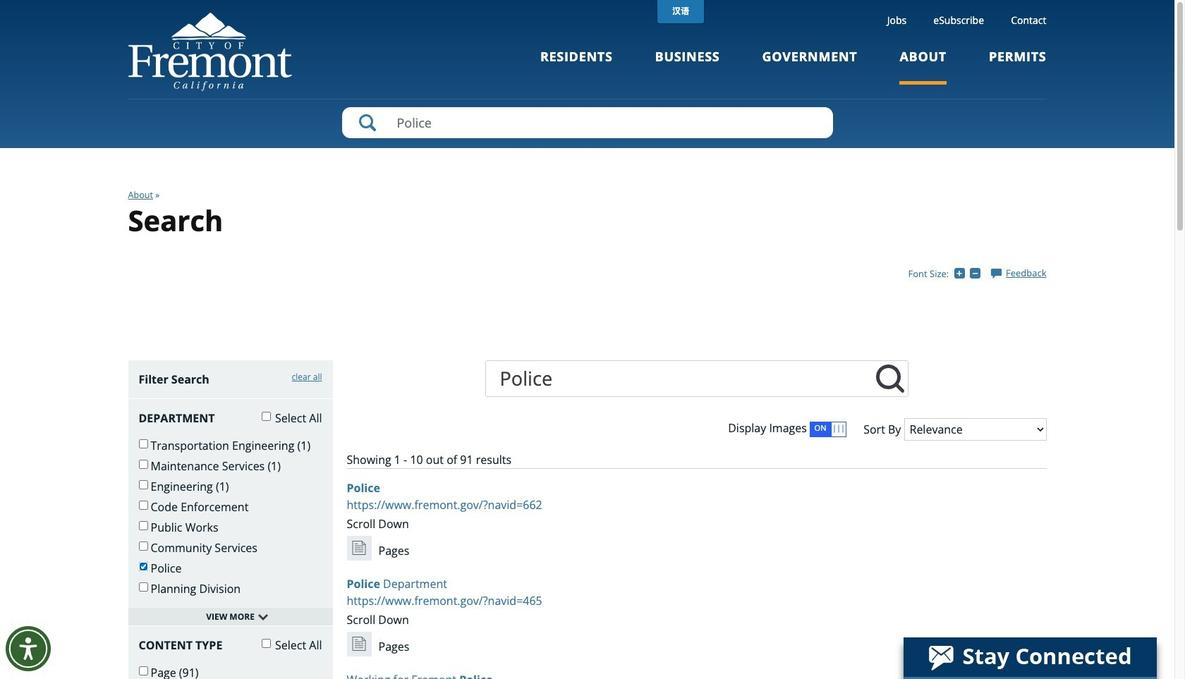 Task type: vqa. For each thing, say whether or not it's contained in the screenshot.
Footer Li Icon
no



Task type: locate. For each thing, give the bounding box(es) containing it.
stay connected image
[[904, 638, 1156, 677]]

None checkbox
[[139, 480, 148, 490], [139, 521, 148, 530], [262, 639, 271, 648], [139, 480, 148, 490], [139, 521, 148, 530], [262, 639, 271, 648]]

Search... text field
[[486, 361, 872, 396]]

None text field
[[872, 361, 908, 396]]

None checkbox
[[262, 412, 271, 421], [139, 439, 148, 449], [139, 460, 148, 469], [139, 501, 148, 510], [139, 542, 148, 551], [139, 562, 148, 571], [139, 583, 148, 592], [139, 667, 148, 676], [262, 412, 271, 421], [139, 439, 148, 449], [139, 460, 148, 469], [139, 501, 148, 510], [139, 542, 148, 551], [139, 562, 148, 571], [139, 583, 148, 592], [139, 667, 148, 676]]



Task type: describe. For each thing, give the bounding box(es) containing it.
Search text field
[[342, 107, 833, 138]]



